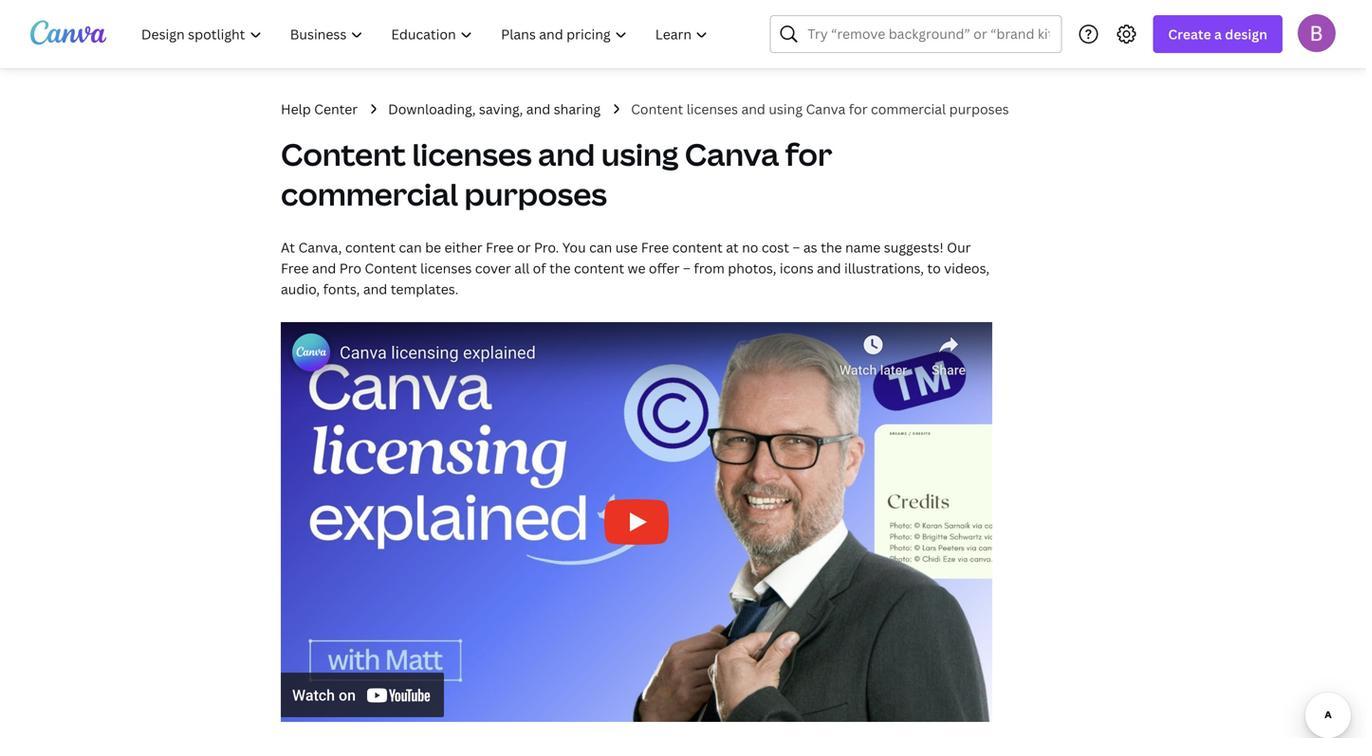 Task type: locate. For each thing, give the bounding box(es) containing it.
– left from
[[683, 259, 691, 277]]

1 horizontal spatial commercial
[[871, 100, 946, 118]]

2 can from the left
[[589, 239, 612, 257]]

templates.
[[391, 280, 458, 298]]

1 vertical spatial licenses
[[412, 134, 532, 175]]

icons
[[780, 259, 814, 277]]

–
[[792, 239, 800, 257], [683, 259, 691, 277]]

top level navigation element
[[129, 15, 724, 53]]

center
[[314, 100, 358, 118]]

free up offer
[[641, 239, 669, 257]]

photos,
[[728, 259, 776, 277]]

canva
[[806, 100, 846, 118], [685, 134, 779, 175]]

pro.
[[534, 239, 559, 257]]

content
[[345, 239, 396, 257], [672, 239, 723, 257], [574, 259, 624, 277]]

at canva, content can be either free or pro. you can use free content at no cost – as the name suggests! our free and pro content licenses cover all of the content we offer – from photos, icons and illustrations, to videos, audio, fonts, and templates.
[[281, 239, 989, 298]]

0 vertical spatial purposes
[[949, 100, 1009, 118]]

help center link
[[281, 99, 358, 120]]

content up from
[[672, 239, 723, 257]]

from
[[694, 259, 725, 277]]

using
[[769, 100, 803, 118], [601, 134, 678, 175]]

commercial inside content licenses and using canva for commercial purposes
[[281, 174, 458, 215]]

content down you
[[574, 259, 624, 277]]

a
[[1214, 25, 1222, 43]]

1 horizontal spatial using
[[769, 100, 803, 118]]

– left as
[[792, 239, 800, 257]]

of
[[533, 259, 546, 277]]

content right sharing
[[631, 100, 683, 118]]

purposes down try "remove background" or "brand kit" search field
[[949, 100, 1009, 118]]

0 horizontal spatial for
[[785, 134, 832, 175]]

licenses
[[687, 100, 738, 118], [412, 134, 532, 175], [420, 259, 472, 277]]

you
[[562, 239, 586, 257]]

our
[[947, 239, 971, 257]]

content
[[631, 100, 683, 118], [281, 134, 406, 175], [365, 259, 417, 277]]

purposes up the pro.
[[464, 174, 607, 215]]

1 horizontal spatial –
[[792, 239, 800, 257]]

2 vertical spatial content
[[365, 259, 417, 277]]

content inside at canva, content can be either free or pro. you can use free content at no cost – as the name suggests! our free and pro content licenses cover all of the content we offer – from photos, icons and illustrations, to videos, audio, fonts, and templates.
[[365, 259, 417, 277]]

1 vertical spatial for
[[785, 134, 832, 175]]

2 vertical spatial licenses
[[420, 259, 472, 277]]

canva,
[[298, 239, 342, 257]]

name
[[845, 239, 881, 257]]

no
[[742, 239, 758, 257]]

0 vertical spatial for
[[849, 100, 868, 118]]

the right as
[[821, 239, 842, 257]]

cover
[[475, 259, 511, 277]]

commercial down try "remove background" or "brand kit" search field
[[871, 100, 946, 118]]

0 horizontal spatial using
[[601, 134, 678, 175]]

content licenses and using canva for commercial purposes
[[631, 100, 1009, 118], [281, 134, 832, 215]]

we
[[628, 259, 646, 277]]

the
[[821, 239, 842, 257], [549, 259, 571, 277]]

can
[[399, 239, 422, 257], [589, 239, 612, 257]]

1 horizontal spatial free
[[486, 239, 514, 257]]

be
[[425, 239, 441, 257]]

content up templates.
[[365, 259, 417, 277]]

downloading,
[[388, 100, 476, 118]]

1 can from the left
[[399, 239, 422, 257]]

1 vertical spatial –
[[683, 259, 691, 277]]

for
[[849, 100, 868, 118], [785, 134, 832, 175]]

0 horizontal spatial –
[[683, 259, 691, 277]]

and
[[526, 100, 550, 118], [741, 100, 765, 118], [538, 134, 595, 175], [312, 259, 336, 277], [817, 259, 841, 277], [363, 280, 387, 298]]

free up cover
[[486, 239, 514, 257]]

1 vertical spatial canva
[[685, 134, 779, 175]]

create a design
[[1168, 25, 1267, 43]]

1 vertical spatial the
[[549, 259, 571, 277]]

illustrations,
[[844, 259, 924, 277]]

1 horizontal spatial the
[[821, 239, 842, 257]]

0 vertical spatial canva
[[806, 100, 846, 118]]

0 horizontal spatial commercial
[[281, 174, 458, 215]]

content licenses and using canva for commercial purposes link
[[631, 99, 1009, 120]]

1 vertical spatial commercial
[[281, 174, 458, 215]]

2 horizontal spatial free
[[641, 239, 669, 257]]

1 horizontal spatial can
[[589, 239, 612, 257]]

free up audio,
[[281, 259, 309, 277]]

purposes
[[949, 100, 1009, 118], [464, 174, 607, 215]]

licenses inside at canva, content can be either free or pro. you can use free content at no cost – as the name suggests! our free and pro content licenses cover all of the content we offer – from photos, icons and illustrations, to videos, audio, fonts, and templates.
[[420, 259, 472, 277]]

0 horizontal spatial purposes
[[464, 174, 607, 215]]

can left use
[[589, 239, 612, 257]]

0 vertical spatial licenses
[[687, 100, 738, 118]]

content up pro
[[345, 239, 396, 257]]

commercial
[[871, 100, 946, 118], [281, 174, 458, 215]]

0 horizontal spatial content
[[345, 239, 396, 257]]

commercial up canva,
[[281, 174, 458, 215]]

content down center
[[281, 134, 406, 175]]

can left be
[[399, 239, 422, 257]]

the right of
[[549, 259, 571, 277]]

create a design button
[[1153, 15, 1283, 53]]

0 horizontal spatial can
[[399, 239, 422, 257]]

free
[[486, 239, 514, 257], [641, 239, 669, 257], [281, 259, 309, 277]]

0 vertical spatial –
[[792, 239, 800, 257]]

help
[[281, 100, 311, 118]]

2 horizontal spatial content
[[672, 239, 723, 257]]

1 horizontal spatial purposes
[[949, 100, 1009, 118]]

0 vertical spatial content
[[631, 100, 683, 118]]

0 horizontal spatial canva
[[685, 134, 779, 175]]

at
[[281, 239, 295, 257]]

offer
[[649, 259, 680, 277]]

use
[[615, 239, 638, 257]]



Task type: describe. For each thing, give the bounding box(es) containing it.
downloading, saving, and sharing
[[388, 100, 601, 118]]

1 vertical spatial content
[[281, 134, 406, 175]]

at
[[726, 239, 739, 257]]

help center
[[281, 100, 358, 118]]

Try "remove background" or "brand kit" search field
[[808, 16, 1050, 52]]

0 horizontal spatial free
[[281, 259, 309, 277]]

1 vertical spatial purposes
[[464, 174, 607, 215]]

or
[[517, 239, 531, 257]]

0 vertical spatial the
[[821, 239, 842, 257]]

all
[[514, 259, 530, 277]]

0 vertical spatial commercial
[[871, 100, 946, 118]]

0 horizontal spatial the
[[549, 259, 571, 277]]

to
[[927, 259, 941, 277]]

and inside 'link'
[[526, 100, 550, 118]]

as
[[803, 239, 817, 257]]

1 horizontal spatial canva
[[806, 100, 846, 118]]

fonts,
[[323, 280, 360, 298]]

create
[[1168, 25, 1211, 43]]

suggests!
[[884, 239, 944, 257]]

1 horizontal spatial content
[[574, 259, 624, 277]]

licenses inside content licenses and using canva for commercial purposes
[[412, 134, 532, 175]]

audio,
[[281, 280, 320, 298]]

videos,
[[944, 259, 989, 277]]

0 vertical spatial using
[[769, 100, 803, 118]]

bob builder image
[[1298, 14, 1336, 52]]

sharing
[[554, 100, 601, 118]]

0 vertical spatial content licenses and using canva for commercial purposes
[[631, 100, 1009, 118]]

either
[[444, 239, 482, 257]]

1 horizontal spatial for
[[849, 100, 868, 118]]

design
[[1225, 25, 1267, 43]]

downloading, saving, and sharing link
[[388, 99, 601, 120]]

1 vertical spatial content licenses and using canva for commercial purposes
[[281, 134, 832, 215]]

cost
[[762, 239, 789, 257]]

1 vertical spatial using
[[601, 134, 678, 175]]

pro
[[339, 259, 361, 277]]

saving,
[[479, 100, 523, 118]]



Task type: vqa. For each thing, say whether or not it's contained in the screenshot.
new
no



